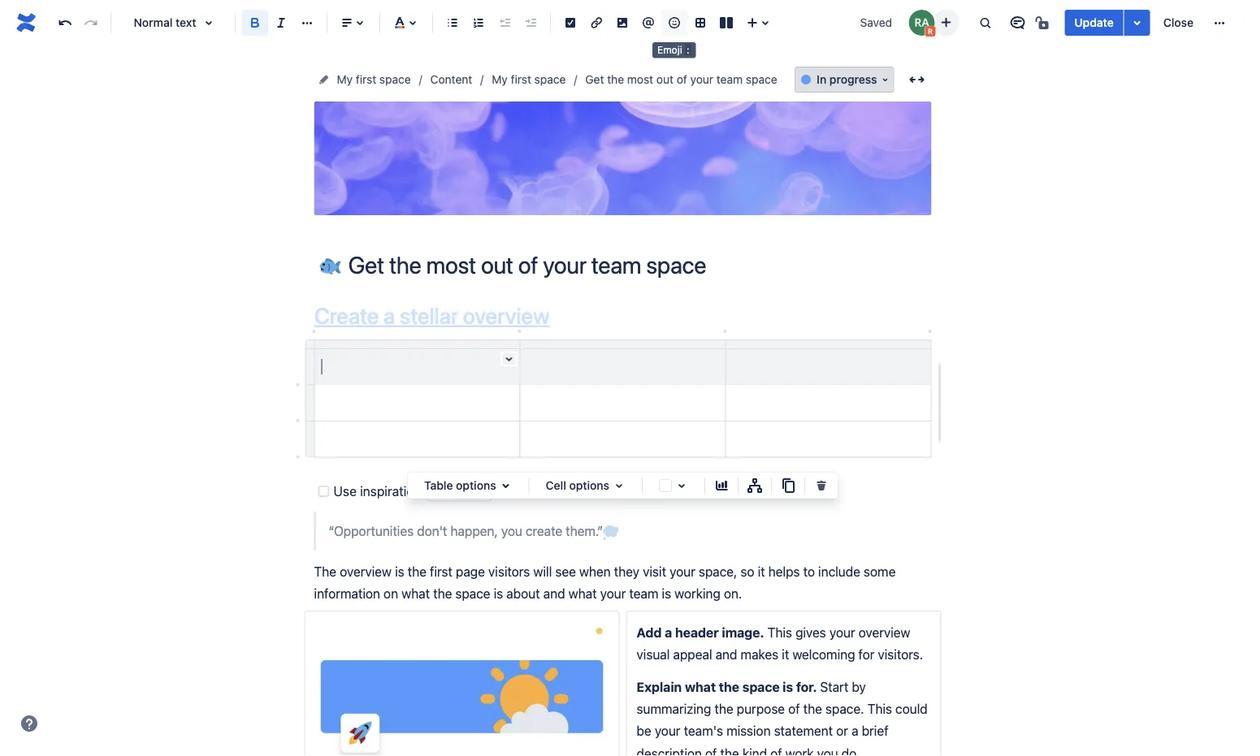 Task type: locate. For each thing, give the bounding box(es) containing it.
space inside "get the most out of your team space" link
[[746, 73, 777, 86]]

header left image
[[609, 165, 644, 178]]

visitors
[[488, 564, 530, 579]]

gives
[[796, 625, 826, 640]]

overview up visitors. on the bottom of the page
[[859, 625, 911, 640]]

start by summarizing the purpose of the space. this could be your team's mission statement or a brief description of the kind of work you do.
[[637, 679, 931, 757]]

0 horizontal spatial options
[[456, 479, 496, 492]]

0 vertical spatial this
[[768, 625, 792, 640]]

adjust update settings image
[[1128, 13, 1147, 33]]

1 horizontal spatial what
[[569, 586, 597, 602]]

of up statement
[[788, 701, 800, 717]]

update left adjust update settings image on the right top of page
[[1075, 16, 1114, 29]]

1 vertical spatial a
[[665, 625, 672, 640]]

a left stellar
[[383, 303, 395, 329]]

happen,
[[451, 524, 498, 539]]

0 horizontal spatial a
[[383, 303, 395, 329]]

outdent ⇧tab image
[[495, 13, 514, 33]]

tooltip
[[653, 42, 696, 58]]

the
[[314, 564, 336, 579]]

you
[[501, 524, 522, 539], [817, 746, 838, 757]]

0 vertical spatial a
[[383, 303, 395, 329]]

1 horizontal spatial this
[[868, 701, 892, 717]]

helps
[[768, 564, 800, 579]]

overview inside this gives your overview visual appeal and makes it welcoming for visitors.
[[859, 625, 911, 640]]

of down team's
[[705, 746, 717, 757]]

kind
[[743, 746, 767, 757]]

your
[[690, 73, 714, 86], [670, 564, 695, 579], [600, 586, 626, 602], [830, 625, 855, 640], [655, 724, 681, 739]]

my first space link
[[337, 70, 411, 89], [492, 70, 566, 89]]

0 vertical spatial update
[[1075, 16, 1114, 29]]

1 my from the left
[[337, 73, 353, 86]]

most
[[627, 73, 653, 86]]

team down the visit
[[629, 586, 659, 602]]

it
[[758, 564, 765, 579], [782, 647, 789, 663]]

space,
[[699, 564, 737, 579]]

options inside popup button
[[569, 479, 609, 492]]

it right makes on the right of the page
[[782, 647, 789, 663]]

a
[[383, 303, 395, 329], [665, 625, 672, 640], [852, 724, 859, 739]]

it inside the overview is the first page visitors will see when they visit your space, so it helps to include some information on what the space is about and what your team is working on.
[[758, 564, 765, 579]]

content link
[[430, 70, 472, 89]]

is down the visit
[[662, 586, 671, 602]]

1 horizontal spatial it
[[782, 647, 789, 663]]

a right or
[[852, 724, 859, 739]]

0 horizontal spatial you
[[501, 524, 522, 539]]

the overview is the first page visitors will see when they visit your space, so it helps to include some information on what the space is about and what your team is working on.
[[314, 564, 899, 602]]

0 horizontal spatial my first space link
[[337, 70, 411, 89]]

overview for this gives your overview visual appeal and makes it welcoming for visitors.
[[859, 625, 911, 640]]

the right get
[[607, 73, 624, 86]]

team down layouts image
[[717, 73, 743, 86]]

1 horizontal spatial overview
[[463, 303, 550, 329]]

2 horizontal spatial first
[[511, 73, 531, 86]]

my right move this page "image"
[[337, 73, 353, 86]]

overview up information
[[340, 564, 392, 579]]

first
[[356, 73, 376, 86], [511, 73, 531, 86], [430, 564, 452, 579]]

normal text button
[[118, 5, 228, 41]]

table options
[[424, 479, 496, 492]]

2 my first space from the left
[[492, 73, 566, 86]]

my first space
[[337, 73, 411, 86], [492, 73, 566, 86]]

:thought_balloon: image
[[603, 525, 619, 541]]

the down for.
[[803, 701, 822, 717]]

update inside popup button
[[569, 165, 606, 178]]

your inside this gives your overview visual appeal and makes it welcoming for visitors.
[[830, 625, 855, 640]]

add image, video, or file image
[[613, 13, 632, 33]]

1 horizontal spatial first
[[430, 564, 452, 579]]

and down see
[[543, 586, 565, 602]]

1 horizontal spatial and
[[716, 647, 737, 663]]

1 horizontal spatial a
[[665, 625, 672, 640]]

1 vertical spatial and
[[716, 647, 737, 663]]

update button
[[1065, 10, 1124, 36]]

my first space link right move this page "image"
[[337, 70, 411, 89]]

a for stellar
[[383, 303, 395, 329]]

saved
[[860, 16, 892, 29]]

page
[[456, 564, 485, 579]]

this inside this gives your overview visual appeal and makes it welcoming for visitors.
[[768, 625, 792, 640]]

overview
[[463, 303, 550, 329], [340, 564, 392, 579], [859, 625, 911, 640]]

them."
[[566, 524, 603, 539]]

1 vertical spatial this
[[868, 701, 892, 717]]

space
[[379, 73, 411, 86], [534, 73, 566, 86], [746, 73, 777, 86], [455, 586, 490, 602], [742, 679, 780, 695]]

0 vertical spatial it
[[758, 564, 765, 579]]

overview right stellar
[[463, 303, 550, 329]]

cell options
[[546, 479, 609, 492]]

align left image
[[337, 13, 357, 33]]

this
[[768, 625, 792, 640], [868, 701, 892, 717]]

0 vertical spatial overview
[[463, 303, 550, 329]]

start
[[820, 679, 849, 695]]

options inside 'popup button'
[[456, 479, 496, 492]]

1 horizontal spatial my first space link
[[492, 70, 566, 89]]

header inside main content area, start typing to enter text. text field
[[675, 625, 719, 640]]

update inside button
[[1075, 16, 1114, 29]]

first right move this page "image"
[[356, 73, 376, 86]]

undo ⌘z image
[[55, 13, 75, 33]]

first left page
[[430, 564, 452, 579]]

some
[[864, 564, 896, 579]]

no restrictions image
[[1034, 13, 1053, 33]]

purpose
[[737, 701, 785, 717]]

my first space down 'indent tab' "icon"
[[492, 73, 566, 86]]

appeal
[[673, 647, 712, 663]]

what
[[402, 586, 430, 602], [569, 586, 597, 602], [685, 679, 716, 695]]

my first space link down 'indent tab' "icon"
[[492, 70, 566, 89]]

on
[[384, 586, 398, 602]]

you left the create
[[501, 524, 522, 539]]

visit
[[643, 564, 666, 579]]

link image
[[587, 13, 606, 33]]

1 vertical spatial overview
[[340, 564, 392, 579]]

options for table options
[[456, 479, 496, 492]]

to
[[803, 564, 815, 579]]

my right content
[[492, 73, 508, 86]]

1 horizontal spatial header
[[675, 625, 719, 640]]

1 vertical spatial you
[[817, 746, 838, 757]]

1 horizontal spatial you
[[817, 746, 838, 757]]

working
[[675, 586, 721, 602]]

of right out
[[677, 73, 687, 86]]

first down 'indent tab' "icon"
[[511, 73, 531, 86]]

is
[[395, 564, 404, 579], [494, 586, 503, 602], [662, 586, 671, 602], [783, 679, 793, 695]]

this up makes on the right of the page
[[768, 625, 792, 640]]

what right on
[[402, 586, 430, 602]]

emoji :
[[657, 44, 690, 56]]

2 options from the left
[[569, 479, 609, 492]]

1 vertical spatial it
[[782, 647, 789, 663]]

:fish: image
[[320, 254, 341, 275]]

2 vertical spatial overview
[[859, 625, 911, 640]]

and down image.
[[716, 647, 737, 663]]

it inside this gives your overview visual appeal and makes it welcoming for visitors.
[[782, 647, 789, 663]]

get the most out of your team space link
[[585, 70, 777, 89]]

header
[[609, 165, 644, 178], [675, 625, 719, 640]]

what down when
[[569, 586, 597, 602]]

create a stellar overview
[[314, 303, 550, 329]]

brief
[[862, 724, 889, 739]]

the
[[607, 73, 624, 86], [408, 564, 427, 579], [433, 586, 452, 602], [719, 679, 739, 695], [715, 701, 733, 717], [803, 701, 822, 717], [720, 746, 739, 757]]

your up the welcoming
[[830, 625, 855, 640]]

0 horizontal spatial this
[[768, 625, 792, 640]]

1 vertical spatial header
[[675, 625, 719, 640]]

table
[[424, 479, 453, 492]]

they
[[614, 564, 640, 579]]

0 horizontal spatial it
[[758, 564, 765, 579]]

my first space right move this page "image"
[[337, 73, 411, 86]]

0 horizontal spatial overview
[[340, 564, 392, 579]]

layouts image
[[717, 13, 736, 33]]

my
[[337, 73, 353, 86], [492, 73, 508, 86]]

0 horizontal spatial and
[[543, 586, 565, 602]]

space.
[[826, 701, 864, 717]]

update header image button
[[564, 138, 682, 179]]

normal
[[134, 16, 173, 29]]

comment icon image
[[1008, 13, 1027, 33]]

the up "purpose"
[[719, 679, 739, 695]]

Main content area, start typing to enter text. text field
[[304, 303, 943, 757]]

:
[[687, 44, 690, 56]]

a right the add
[[665, 625, 672, 640]]

team inside the overview is the first page visitors will see when they visit your space, so it helps to include some information on what the space is about and what your team is working on.
[[629, 586, 659, 602]]

manage connected data image
[[745, 476, 765, 496]]

table options button
[[414, 476, 522, 496]]

2 horizontal spatial overview
[[859, 625, 911, 640]]

of
[[677, 73, 687, 86], [788, 701, 800, 717], [705, 746, 717, 757], [770, 746, 782, 757]]

for
[[859, 647, 875, 663]]

image.
[[722, 625, 764, 640]]

1 horizontal spatial my first space
[[492, 73, 566, 86]]

:fish: image
[[320, 254, 341, 275]]

1 vertical spatial team
[[629, 586, 659, 602]]

google button
[[427, 481, 492, 502]]

action item image
[[561, 13, 580, 33]]

2 my first space link from the left
[[492, 70, 566, 89]]

2 vertical spatial a
[[852, 724, 859, 739]]

you left do.
[[817, 746, 838, 757]]

the down don't
[[408, 564, 427, 579]]

1 vertical spatial update
[[569, 165, 606, 178]]

what down appeal
[[685, 679, 716, 695]]

text
[[176, 16, 196, 29]]

1 my first space link from the left
[[337, 70, 411, 89]]

so
[[741, 564, 755, 579]]

numbered list ⌘⇧7 image
[[469, 13, 488, 33]]

make page full-width image
[[907, 70, 927, 89]]

0 vertical spatial team
[[717, 73, 743, 86]]

0 horizontal spatial my first space
[[337, 73, 411, 86]]

0 horizontal spatial team
[[629, 586, 659, 602]]

update for update
[[1075, 16, 1114, 29]]

expand dropdown menu image
[[609, 476, 629, 496]]

0 vertical spatial and
[[543, 586, 565, 602]]

is down visitors
[[494, 586, 503, 602]]

a for header
[[665, 625, 672, 640]]

1 horizontal spatial my
[[492, 73, 508, 86]]

update left image
[[569, 165, 606, 178]]

the down explain what the space is for.
[[715, 701, 733, 717]]

0 horizontal spatial my
[[337, 73, 353, 86]]

0 horizontal spatial header
[[609, 165, 644, 178]]

header up appeal
[[675, 625, 719, 640]]

it right so
[[758, 564, 765, 579]]

this up brief
[[868, 701, 892, 717]]

2 horizontal spatial a
[[852, 724, 859, 739]]

is up on
[[395, 564, 404, 579]]

0 vertical spatial header
[[609, 165, 644, 178]]

work
[[786, 746, 814, 757]]

1 horizontal spatial update
[[1075, 16, 1114, 29]]

google
[[445, 484, 488, 499]]

1 horizontal spatial team
[[717, 73, 743, 86]]

mission
[[727, 724, 771, 739]]

redo ⌘⇧z image
[[81, 13, 101, 33]]

1 horizontal spatial options
[[569, 479, 609, 492]]

1 options from the left
[[456, 479, 496, 492]]

and
[[543, 586, 565, 602], [716, 647, 737, 663]]

your up description
[[655, 724, 681, 739]]

0 horizontal spatial update
[[569, 165, 606, 178]]

a inside 'start by summarizing the purpose of the space. this could be your team's mission statement or a brief description of the kind of work you do.'
[[852, 724, 859, 739]]

:thought_balloon: image
[[603, 525, 619, 541]]

update
[[1075, 16, 1114, 29], [569, 165, 606, 178]]

options
[[456, 479, 496, 492], [569, 479, 609, 492]]

by
[[852, 679, 866, 695]]



Task type: vqa. For each thing, say whether or not it's contained in the screenshot.
first My first space from right
yes



Task type: describe. For each thing, give the bounding box(es) containing it.
your inside 'start by summarizing the purpose of the space. this could be your team's mission statement or a brief description of the kind of work you do.'
[[655, 724, 681, 739]]

see
[[555, 564, 576, 579]]

header inside popup button
[[609, 165, 644, 178]]

close button
[[1154, 10, 1203, 36]]

overview for create a stellar overview
[[463, 303, 550, 329]]

normal text
[[134, 16, 196, 29]]

2 horizontal spatial what
[[685, 679, 716, 695]]

and inside this gives your overview visual appeal and makes it welcoming for visitors.
[[716, 647, 737, 663]]

Give this page a title text field
[[348, 252, 932, 279]]

add a header image.
[[637, 625, 764, 640]]

more image
[[1210, 13, 1229, 33]]

create
[[314, 303, 379, 329]]

for.
[[796, 679, 817, 695]]

will
[[533, 564, 552, 579]]

is left for.
[[783, 679, 793, 695]]

"opportunities don't happen, you create them."
[[329, 524, 603, 539]]

get the most out of your team space
[[585, 73, 777, 86]]

do.
[[842, 746, 860, 757]]

chart image
[[712, 476, 731, 496]]

this inside 'start by summarizing the purpose of the space. this could be your team's mission statement or a brief description of the kind of work you do.'
[[868, 701, 892, 717]]

cell options button
[[536, 476, 635, 496]]

your down they
[[600, 586, 626, 602]]

close
[[1163, 16, 1194, 29]]

or
[[836, 724, 848, 739]]

cell background image
[[672, 476, 692, 496]]

summarizing
[[637, 701, 711, 717]]

image
[[647, 165, 677, 178]]

description
[[637, 746, 702, 757]]

move this page image
[[317, 73, 330, 86]]

out
[[656, 73, 674, 86]]

this gives your overview visual appeal and makes it welcoming for visitors.
[[637, 625, 923, 663]]

0 vertical spatial you
[[501, 524, 522, 539]]

include
[[818, 564, 860, 579]]

options for cell options
[[569, 479, 609, 492]]

create
[[526, 524, 562, 539]]

use
[[334, 484, 357, 499]]

0 horizontal spatial first
[[356, 73, 376, 86]]

you inside 'start by summarizing the purpose of the space. this could be your team's mission statement or a brief description of the kind of work you do.'
[[817, 746, 838, 757]]

when
[[579, 564, 611, 579]]

2 my from the left
[[492, 73, 508, 86]]

could
[[895, 701, 928, 717]]

cell
[[546, 479, 566, 492]]

mention image
[[639, 13, 658, 33]]

1 my first space from the left
[[337, 73, 411, 86]]

more formatting image
[[297, 13, 317, 33]]

ruby anderson image
[[909, 10, 935, 36]]

overview inside the overview is the first page visitors will see when they visit your space, so it helps to include some information on what the space is about and what your team is working on.
[[340, 564, 392, 579]]

your right out
[[690, 73, 714, 86]]

update for update header image
[[569, 165, 606, 178]]

team's
[[684, 724, 723, 739]]

help image
[[20, 714, 39, 734]]

invite to edit image
[[936, 13, 956, 32]]

add
[[637, 625, 662, 640]]

statement
[[774, 724, 833, 739]]

explain what the space is for.
[[637, 679, 820, 695]]

explain
[[637, 679, 682, 695]]

0 horizontal spatial what
[[402, 586, 430, 602]]

content
[[430, 73, 472, 86]]

find and replace image
[[975, 13, 995, 33]]

about
[[506, 586, 540, 602]]

remove image
[[812, 476, 831, 496]]

visual
[[637, 647, 670, 663]]

italic ⌘i image
[[271, 13, 291, 33]]

indent tab image
[[521, 13, 540, 33]]

makes
[[741, 647, 779, 663]]

update header image
[[569, 165, 677, 178]]

confluence image
[[13, 10, 39, 36]]

get
[[585, 73, 604, 86]]

"opportunities
[[329, 524, 414, 539]]

space inside the overview is the first page visitors will see when they visit your space, so it helps to include some information on what the space is about and what your team is working on.
[[455, 586, 490, 602]]

don't
[[417, 524, 447, 539]]

of right kind
[[770, 746, 782, 757]]

emoji
[[657, 44, 682, 56]]

first inside the overview is the first page visitors will see when they visit your space, so it helps to include some information on what the space is about and what your team is working on.
[[430, 564, 452, 579]]

bullet list ⌘⇧8 image
[[443, 13, 462, 33]]

and inside the overview is the first page visitors will see when they visit your space, so it helps to include some information on what the space is about and what your team is working on.
[[543, 586, 565, 602]]

visitors.
[[878, 647, 923, 663]]

tooltip containing emoji
[[653, 42, 696, 58]]

information
[[314, 586, 380, 602]]

inspiration!
[[360, 484, 425, 499]]

stellar
[[400, 303, 458, 329]]

the right on
[[433, 586, 452, 602]]

on.
[[724, 586, 742, 602]]

welcoming
[[793, 647, 855, 663]]

expand dropdown menu image
[[496, 476, 516, 496]]

copy image
[[778, 476, 798, 496]]

be
[[637, 724, 651, 739]]

your up working
[[670, 564, 695, 579]]

use inspiration!
[[334, 484, 425, 499]]

confluence image
[[13, 10, 39, 36]]

the left kind
[[720, 746, 739, 757]]

bold ⌘b image
[[245, 13, 265, 33]]

emoji image
[[665, 13, 684, 33]]

table image
[[691, 13, 710, 33]]



